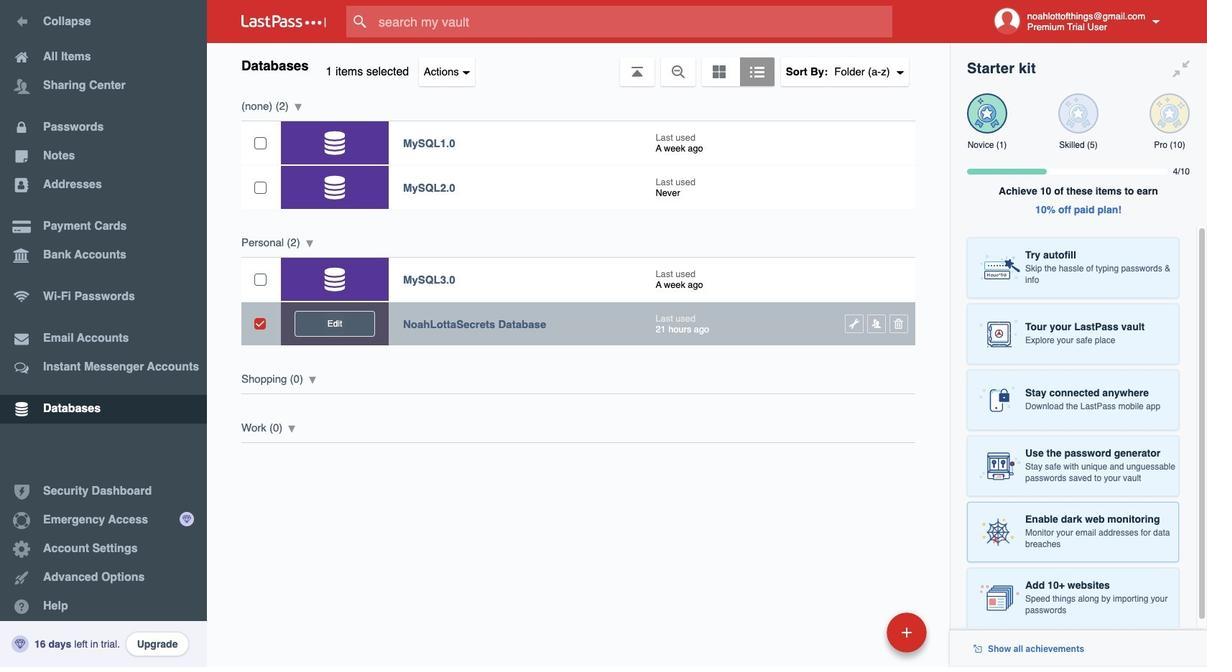 Task type: describe. For each thing, give the bounding box(es) containing it.
lastpass image
[[242, 15, 326, 28]]

new item navigation
[[789, 609, 936, 668]]

new item element
[[789, 613, 933, 654]]



Task type: vqa. For each thing, say whether or not it's contained in the screenshot.
search my vault text box
yes



Task type: locate. For each thing, give the bounding box(es) containing it.
Search search field
[[347, 6, 921, 37]]

search my vault text field
[[347, 6, 921, 37]]

main navigation navigation
[[0, 0, 207, 668]]

vault options navigation
[[207, 43, 951, 86]]



